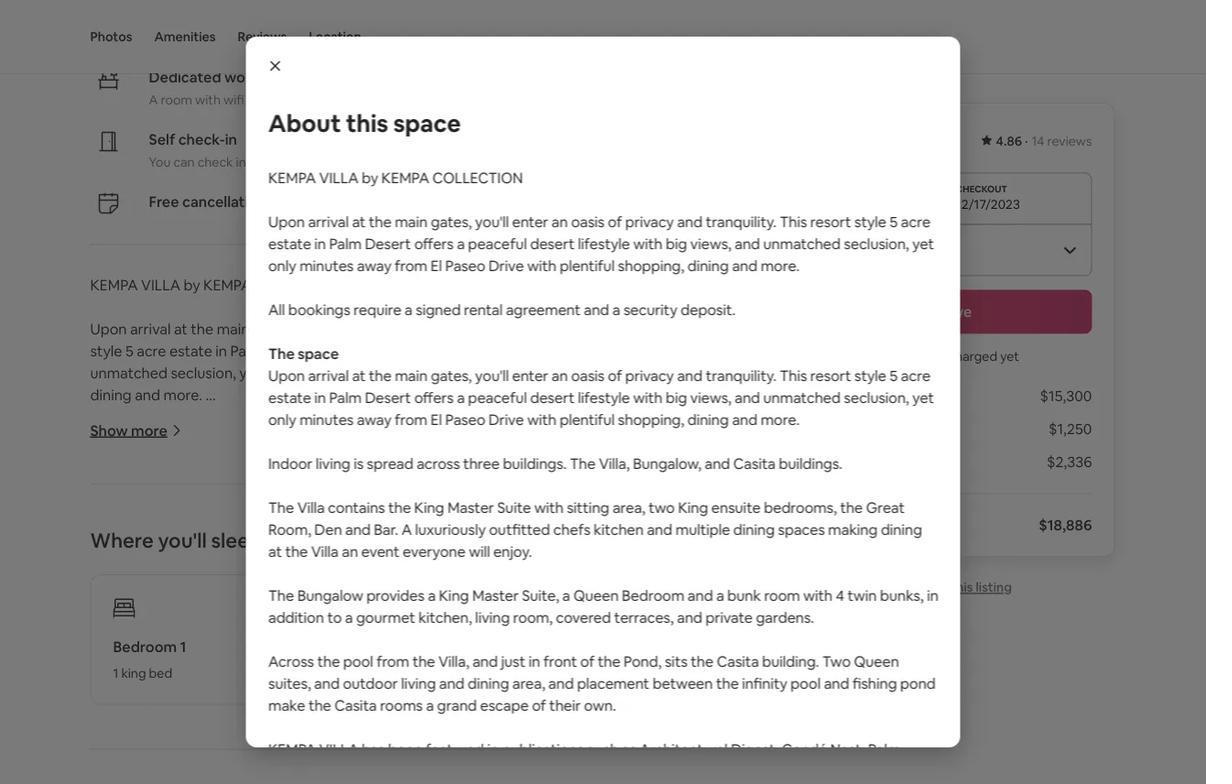 Task type: describe. For each thing, give the bounding box(es) containing it.
1 vertical spatial kitchen,
[[335, 760, 388, 778]]

0 horizontal spatial suite
[[319, 650, 353, 668]]

about
[[268, 108, 341, 139]]

0 horizontal spatial great
[[90, 672, 129, 690]]

won't
[[895, 349, 928, 365]]

1 vertical spatial deposit.
[[503, 430, 558, 449]]

$1,250
[[1049, 420, 1093, 438]]

nights
[[869, 387, 911, 405]]

more!
[[348, 762, 387, 781]]

report
[[907, 580, 949, 596]]

1 vertical spatial pool
[[791, 674, 821, 693]]

1 vertical spatial bookings
[[110, 430, 172, 449]]

1 horizontal spatial fee
[[898, 453, 920, 471]]

1 vertical spatial the villa contains the king master suite with sitting area, two king ensuite bedrooms, the great room, den and bar. a luxuriously outfitted chefs kitchen and multiple dining spaces making dining at the villa an event everyone will enjoy.
[[90, 650, 688, 712]]

workspace
[[224, 68, 300, 87]]

2 vertical spatial a
[[265, 672, 276, 690]]

that's
[[247, 91, 280, 108]]

check
[[198, 154, 233, 170]]

14
[[1032, 133, 1045, 149]]

this for about
[[346, 108, 388, 139]]

bookings inside about this space "dialog"
[[288, 300, 350, 319]]

1 vertical spatial you
[[870, 349, 892, 365]]

the villa contains the king master suite with sitting area, two king ensuite bedrooms, the great room, den and bar. a luxuriously outfitted chefs kitchen and multiple dining spaces making dining at the villa an event everyone will enjoy. inside about this space "dialog"
[[268, 498, 922, 561]]

1 vertical spatial ensuite
[[534, 650, 583, 668]]

condé
[[782, 740, 827, 759]]

well-
[[283, 91, 311, 108]]

suite inside about this space "dialog"
[[497, 498, 531, 517]]

building.
[[762, 652, 819, 671]]

sits
[[665, 652, 687, 671]]

photos
[[90, 28, 132, 45]]

0 horizontal spatial bar.
[[238, 672, 262, 690]]

4.86
[[997, 133, 1023, 149]]

1 vertical spatial bungalow,
[[455, 606, 524, 625]]

cleaning fee
[[797, 420, 882, 438]]

spaces inside about this space "dialog"
[[778, 520, 825, 539]]

reviews button
[[238, 0, 287, 73]]

room, inside about this space "dialog"
[[513, 608, 552, 627]]

show more button
[[90, 421, 182, 440]]

location
[[309, 28, 362, 45]]

$3,060 x 5 nights
[[797, 387, 911, 405]]

0 horizontal spatial den
[[178, 672, 206, 690]]

1 vertical spatial enjoy.
[[463, 694, 502, 712]]

agreement inside about this space "dialog"
[[506, 300, 581, 319]]

0 horizontal spatial sitting
[[389, 650, 431, 668]]

seclusion, up cleaning fee
[[844, 388, 909, 407]]

about this space
[[268, 108, 461, 139]]

hours
[[313, 193, 352, 211]]

about this space dialog
[[246, 37, 961, 784]]

report this listing button
[[877, 580, 1013, 596]]

casita down outdoor
[[334, 696, 377, 715]]

acre left 12/17/2023
[[901, 212, 931, 231]]

1 vertical spatial the bungalow provides a king master suite, a queen bedroom and a bunk room with 4 twin bunks, in addition to a gourmet kitchen, living room, covered terraces, and private gardens.
[[90, 738, 672, 784]]

seclusion, up show more button
[[171, 364, 236, 383]]

3
[[589, 638, 597, 657]]

listing
[[976, 580, 1013, 596]]

own.
[[584, 696, 616, 715]]

1 vertical spatial event
[[331, 694, 369, 712]]

from inside across the pool from the villa, and just in front of the pond, sits the casita building. two queen suites, and outdoor living and dining area, and placement between the infinity pool and fishing pond make the casita rooms a grand escape of their own.
[[376, 652, 409, 671]]

wifi
[[224, 91, 244, 108]]

suited
[[311, 91, 347, 108]]

bedroom for bedroom 2
[[318, 638, 381, 657]]

across inside about this space "dialog"
[[416, 454, 460, 473]]

great inside about this space "dialog"
[[866, 498, 905, 517]]

casita left airbnb
[[733, 454, 776, 473]]

show more
[[90, 421, 168, 440]]

bedroom 1 1 king bed
[[113, 638, 186, 681]]

queen inside across the pool from the villa, and just in front of the pond, sits the casita building. two queen suites, and outdoor living and dining area, and placement between the infinity pool and fishing pond make the casita rooms a grand escape of their own.
[[854, 652, 899, 671]]

twin inside about this space "dialog"
[[848, 586, 877, 605]]

0 horizontal spatial covered
[[472, 760, 527, 778]]

casita up 'infinity' at the right of page
[[717, 652, 759, 671]]

check-
[[178, 130, 225, 149]]

palm inside kempa villa has been featured in publications such as architectural digest, condé nast, palm sprigs life + more!
[[868, 740, 901, 759]]

0 horizontal spatial require
[[176, 430, 223, 449]]

more
[[131, 421, 168, 440]]

1 for bedroom 2
[[318, 665, 323, 681]]

king for bedroom 3
[[530, 665, 555, 681]]

0 vertical spatial area,
[[612, 498, 645, 517]]

1 vertical spatial outfitted
[[353, 672, 414, 690]]

1 vertical spatial indoor
[[90, 606, 134, 625]]

acre up more on the left bottom of the page
[[137, 342, 166, 361]]

acre left the sleep
[[137, 518, 166, 537]]

1 vertical spatial area,
[[435, 650, 468, 668]]

bed for 1
[[149, 665, 172, 681]]

luxuriously inside about this space "dialog"
[[415, 520, 486, 539]]

0 horizontal spatial room,
[[132, 672, 175, 690]]

1 for bedroom 3
[[522, 665, 527, 681]]

0 horizontal spatial bunks,
[[123, 760, 166, 778]]

been
[[388, 740, 422, 759]]

charged
[[949, 349, 998, 365]]

reviews
[[238, 28, 287, 45]]

0 horizontal spatial agreement
[[328, 430, 403, 449]]

sitting inside about this space "dialog"
[[567, 498, 609, 517]]

will inside about this space "dialog"
[[469, 542, 490, 561]]

indoor inside about this space "dialog"
[[268, 454, 312, 473]]

bedroom 3 1 king bed
[[522, 638, 597, 681]]

1 vertical spatial kempa villa by kempa collection
[[90, 276, 345, 295]]

1 vertical spatial villa,
[[421, 606, 452, 625]]

1 vertical spatial is
[[176, 606, 186, 625]]

+
[[336, 762, 345, 781]]

service
[[846, 453, 894, 471]]

across the pool from the villa, and just in front of the pond, sits the casita building. two queen suites, and outdoor living and dining area, and placement between the infinity pool and fishing pond make the casita rooms a grand escape of their own.
[[268, 652, 936, 715]]

0 vertical spatial villa
[[319, 168, 358, 187]]

covered inside about this space "dialog"
[[556, 608, 611, 627]]

4.86 · 14 reviews
[[997, 133, 1093, 149]]

reviews
[[1048, 133, 1093, 149]]

2 vertical spatial queen
[[396, 738, 441, 756]]

0 horizontal spatial fee
[[860, 420, 882, 438]]

1 vertical spatial for
[[269, 193, 290, 211]]

all bookings require a signed rental agreement and a security deposit. inside about this space "dialog"
[[268, 300, 736, 319]]

2 vertical spatial room
[[586, 738, 622, 756]]

1 vertical spatial bedrooms,
[[586, 650, 659, 668]]

bedrooms, inside about this space "dialog"
[[764, 498, 837, 517]]

1 vertical spatial all bookings require a signed rental agreement and a security deposit.
[[90, 430, 558, 449]]

total
[[797, 516, 832, 535]]

to inside about this space "dialog"
[[327, 608, 342, 627]]

making inside about this space "dialog"
[[828, 520, 878, 539]]

their
[[549, 696, 581, 715]]

dining inside across the pool from the villa, and just in front of the pond, sits the casita building. two queen suites, and outdoor living and dining area, and placement between the infinity pool and fishing pond make the casita rooms a grand escape of their own.
[[468, 674, 509, 693]]

nast,
[[830, 740, 865, 759]]

0 horizontal spatial addition
[[184, 760, 240, 778]]

security inside about this space "dialog"
[[623, 300, 677, 319]]

$3,060
[[797, 387, 844, 405]]

0 horizontal spatial security
[[446, 430, 500, 449]]

0 horizontal spatial signed
[[238, 430, 283, 449]]

has
[[361, 740, 385, 759]]

between
[[653, 674, 713, 693]]

0 horizontal spatial spaces
[[90, 694, 137, 712]]

reserve
[[917, 302, 973, 321]]

1 vertical spatial room,
[[429, 760, 469, 778]]

48
[[293, 193, 310, 211]]

total before taxes
[[797, 516, 922, 535]]

0 horizontal spatial making
[[140, 694, 190, 712]]

0 horizontal spatial bungalow
[[119, 738, 185, 756]]

0 horizontal spatial gardens.
[[90, 782, 149, 784]]

1 horizontal spatial space
[[393, 108, 461, 139]]

1 vertical spatial bunk
[[550, 738, 583, 756]]

1 vertical spatial provides
[[188, 738, 247, 756]]

self check-in you can check in with the building staff.
[[149, 130, 379, 170]]

escape
[[480, 696, 529, 715]]

0 horizontal spatial 4
[[658, 738, 667, 756]]

kempa villa has been featured in publications such as architectural digest, condé nast, palm sprigs life + more!
[[268, 740, 901, 781]]

bar. inside about this space "dialog"
[[374, 520, 398, 539]]

·
[[1025, 133, 1029, 149]]

living inside across the pool from the villa, and just in front of the pond, sits the casita building. two queen suites, and outdoor living and dining area, and placement between the infinity pool and fishing pond make the casita rooms a grand escape of their own.
[[401, 674, 436, 693]]

gardens. inside about this space "dialog"
[[756, 608, 814, 627]]

bunk inside about this space "dialog"
[[727, 586, 761, 605]]

0 horizontal spatial kitchen
[[458, 672, 508, 690]]

0 horizontal spatial two
[[471, 650, 497, 668]]

room inside the dedicated workspace a room with wifi that's well-suited for working.
[[161, 91, 192, 108]]

1 vertical spatial terraces,
[[531, 760, 590, 778]]

0 horizontal spatial private
[[622, 760, 669, 778]]

architectural
[[639, 740, 728, 759]]

airbnb service fee
[[797, 453, 920, 471]]

everyone inside about this space "dialog"
[[403, 542, 465, 561]]

report this listing
[[907, 580, 1013, 596]]

1 vertical spatial twin
[[90, 760, 120, 778]]

0 vertical spatial queen
[[573, 586, 619, 605]]

featured
[[425, 740, 484, 759]]

dedicated workspace a room with wifi that's well-suited for working.
[[149, 68, 421, 108]]

0 horizontal spatial to
[[243, 760, 258, 778]]

a inside the dedicated workspace a room with wifi that's well-suited for working.
[[149, 91, 158, 108]]

1 vertical spatial collection
[[254, 276, 345, 295]]

placement
[[577, 674, 649, 693]]

$15,300
[[1040, 387, 1093, 405]]

$3,060 x 5 nights button
[[797, 387, 911, 405]]

sprigs
[[268, 762, 310, 781]]

0 horizontal spatial contains
[[150, 650, 207, 668]]

kempa inside kempa villa has been featured in publications such as architectural digest, condé nast, palm sprigs life + more!
[[268, 740, 316, 759]]

terraces, inside about this space "dialog"
[[614, 608, 674, 627]]

bed for 2
[[353, 665, 377, 681]]

0 horizontal spatial suite,
[[344, 738, 381, 756]]

1 vertical spatial chefs
[[417, 672, 455, 690]]

1 vertical spatial across
[[239, 606, 282, 625]]

seclusion, right 'where'
[[171, 540, 236, 559]]

1 for bedroom 1
[[113, 665, 118, 681]]

rooms
[[380, 696, 423, 715]]

1 vertical spatial villa
[[141, 276, 180, 295]]

a inside across the pool from the villa, and just in front of the pond, sits the casita building. two queen suites, and outdoor living and dining area, and placement between the infinity pool and fishing pond make the casita rooms a grand escape of their own.
[[426, 696, 434, 715]]

collection inside about this space "dialog"
[[432, 168, 523, 187]]

with inside the self check-in you can check in with the building staff.
[[249, 154, 275, 170]]

12/17/2023
[[956, 197, 1021, 213]]

bungalow, inside about this space "dialog"
[[633, 454, 701, 473]]

for inside the dedicated workspace a room with wifi that's well-suited for working.
[[350, 91, 367, 108]]

cleaning fee button
[[797, 420, 882, 438]]

0 horizontal spatial three
[[285, 606, 322, 625]]

0 vertical spatial pool
[[343, 652, 373, 671]]

be
[[931, 349, 946, 365]]

self
[[149, 130, 175, 149]]

0 horizontal spatial gourmet
[[272, 760, 332, 778]]

signed inside about this space "dialog"
[[416, 300, 461, 319]]

photos button
[[90, 0, 132, 73]]

1 vertical spatial indoor living is spread across three buildings. the villa, bungalow, and casita buildings.
[[90, 606, 665, 625]]

kitchen, inside about this space "dialog"
[[418, 608, 472, 627]]



Task type: locate. For each thing, give the bounding box(es) containing it.
gourmet inside about this space "dialog"
[[356, 608, 415, 627]]

1 vertical spatial a
[[401, 520, 412, 539]]

staff.
[[350, 154, 379, 170]]

0 vertical spatial everyone
[[403, 542, 465, 561]]

king inside bedroom 1 1 king bed
[[121, 665, 146, 681]]

where
[[90, 527, 154, 554]]

provides inside about this space "dialog"
[[366, 586, 424, 605]]

contains inside about this space "dialog"
[[328, 498, 385, 517]]

2 vertical spatial villa
[[319, 740, 358, 759]]

kitchen, up grand
[[418, 608, 472, 627]]

1 vertical spatial kitchen
[[458, 672, 508, 690]]

kempa
[[268, 168, 316, 187], [381, 168, 429, 187], [90, 276, 138, 295], [204, 276, 251, 295], [268, 740, 316, 759]]

queen up fishing
[[854, 652, 899, 671]]

this
[[780, 212, 807, 231], [602, 320, 629, 339], [780, 366, 807, 385], [602, 496, 629, 515]]

is inside "dialog"
[[353, 454, 363, 473]]

by right building at the left
[[361, 168, 378, 187]]

king for bedroom 2
[[326, 665, 351, 681]]

by inside about this space "dialog"
[[361, 168, 378, 187]]

front
[[543, 652, 577, 671]]

seclusion, down 12/17/2023 button
[[844, 234, 909, 253]]

queen down rooms
[[396, 738, 441, 756]]

0 horizontal spatial room,
[[429, 760, 469, 778]]

spaces down bedroom 1 1 king bed
[[90, 694, 137, 712]]

0 horizontal spatial outfitted
[[353, 672, 414, 690]]

king inside bedroom 2 1 king bed
[[326, 665, 351, 681]]

1 bed from the left
[[149, 665, 172, 681]]

0 horizontal spatial across
[[239, 606, 282, 625]]

1 vertical spatial three
[[285, 606, 322, 625]]

suite, up more!
[[344, 738, 381, 756]]

deposit. inside about this space "dialog"
[[681, 300, 736, 319]]

bedroom inside bedroom 2 1 king bed
[[318, 638, 381, 657]]

2 horizontal spatial room
[[764, 586, 800, 605]]

$18,886
[[1039, 516, 1093, 535]]

2 king from the left
[[326, 665, 351, 681]]

covered down publications
[[472, 760, 527, 778]]

1 horizontal spatial bar.
[[374, 520, 398, 539]]

sleep
[[211, 527, 262, 554]]

reserve button
[[797, 290, 1093, 334]]

4 up two at the bottom
[[836, 586, 844, 605]]

bed inside bedroom 3 1 king bed
[[558, 665, 581, 681]]

x
[[847, 387, 855, 405]]

1 horizontal spatial addition
[[268, 608, 324, 627]]

3 bed from the left
[[558, 665, 581, 681]]

queen up 3
[[573, 586, 619, 605]]

with
[[195, 91, 221, 108], [249, 154, 275, 170], [633, 234, 662, 253], [527, 256, 556, 275], [535, 342, 564, 361], [523, 364, 553, 383], [633, 388, 662, 407], [527, 410, 556, 429], [534, 498, 563, 517], [535, 518, 564, 537], [523, 540, 553, 559], [803, 586, 833, 605], [356, 650, 386, 668], [626, 738, 655, 756]]

plentiful
[[560, 256, 615, 275], [556, 364, 611, 383], [560, 410, 615, 429], [556, 540, 611, 559]]

unmatched
[[763, 234, 841, 253], [90, 364, 168, 383], [763, 388, 841, 407], [90, 540, 168, 559]]

den inside about this space "dialog"
[[314, 520, 342, 539]]

0 vertical spatial the bungalow provides a king master suite, a queen bedroom and a bunk room with 4 twin bunks, in addition to a gourmet kitchen, living room, covered terraces, and private gardens.
[[268, 586, 939, 627]]

taxes
[[884, 516, 922, 535]]

bedrooms,
[[764, 498, 837, 517], [586, 650, 659, 668]]

buildings.
[[503, 454, 567, 473], [779, 454, 843, 473], [325, 606, 389, 625], [601, 606, 665, 625]]

1 vertical spatial fee
[[898, 453, 920, 471]]

the bungalow provides a king master suite, a queen bedroom and a bunk room with 4 twin bunks, in addition to a gourmet kitchen, living room, covered terraces, and private gardens. down rooms
[[90, 738, 672, 784]]

bungalow inside about this space "dialog"
[[297, 586, 363, 605]]

big
[[666, 234, 687, 253], [567, 342, 588, 361], [666, 388, 687, 407], [567, 518, 588, 537]]

more.
[[761, 256, 800, 275], [164, 386, 203, 405], [761, 410, 800, 429], [164, 562, 203, 581]]

covered
[[556, 608, 611, 627], [472, 760, 527, 778]]

1 vertical spatial suite,
[[344, 738, 381, 756]]

0 horizontal spatial you
[[149, 154, 171, 170]]

1 vertical spatial rental
[[286, 430, 325, 449]]

for up about this space
[[350, 91, 367, 108]]

gourmet left +
[[272, 760, 332, 778]]

such
[[587, 740, 618, 759]]

bunk up 'infinity' at the right of page
[[727, 586, 761, 605]]

0 vertical spatial you
[[149, 154, 171, 170]]

event
[[361, 542, 399, 561], [331, 694, 369, 712]]

1 vertical spatial covered
[[472, 760, 527, 778]]

1 horizontal spatial will
[[469, 542, 490, 561]]

1 vertical spatial making
[[140, 694, 190, 712]]

the inside the self check-in you can check in with the building staff.
[[277, 154, 297, 170]]

4
[[836, 586, 844, 605], [658, 738, 667, 756]]

event inside about this space "dialog"
[[361, 542, 399, 561]]

contains
[[328, 498, 385, 517], [150, 650, 207, 668]]

you down self
[[149, 154, 171, 170]]

pool up outdoor
[[343, 652, 373, 671]]

0 horizontal spatial all
[[90, 430, 107, 449]]

main
[[395, 212, 427, 231], [217, 320, 250, 339], [395, 366, 427, 385], [217, 496, 250, 515]]

0 vertical spatial terraces,
[[614, 608, 674, 627]]

amenities button
[[154, 0, 216, 73]]

1 king from the left
[[121, 665, 146, 681]]

bed inside bedroom 1 1 king bed
[[149, 665, 172, 681]]

two
[[822, 652, 851, 671]]

location button
[[309, 0, 362, 73]]

0 horizontal spatial space
[[297, 344, 338, 363]]

kitchen
[[594, 520, 644, 539], [458, 672, 508, 690]]

1 horizontal spatial bungalow
[[297, 586, 363, 605]]

1 vertical spatial bungalow
[[119, 738, 185, 756]]

room, up just
[[513, 608, 552, 627]]

bedrooms, up placement
[[586, 650, 659, 668]]

villa
[[319, 168, 358, 187], [141, 276, 180, 295], [319, 740, 358, 759]]

sitting
[[567, 498, 609, 517], [389, 650, 431, 668]]

bed for 3
[[558, 665, 581, 681]]

this down working. at top left
[[346, 108, 388, 139]]

outfitted inside about this space "dialog"
[[489, 520, 550, 539]]

0 horizontal spatial will
[[438, 694, 460, 712]]

only
[[268, 256, 296, 275], [264, 364, 293, 383], [268, 410, 296, 429], [264, 540, 293, 559]]

enjoy. inside about this space "dialog"
[[493, 542, 532, 561]]

0 vertical spatial outfitted
[[489, 520, 550, 539]]

1 horizontal spatial kitchen
[[594, 520, 644, 539]]

0 horizontal spatial terraces,
[[531, 760, 590, 778]]

addition left the 'sprigs'
[[184, 760, 240, 778]]

1 vertical spatial sitting
[[389, 650, 431, 668]]

living
[[315, 454, 350, 473], [138, 606, 172, 625], [475, 608, 510, 627], [401, 674, 436, 693], [391, 760, 426, 778]]

all inside about this space "dialog"
[[268, 300, 285, 319]]

chefs inside about this space "dialog"
[[553, 520, 590, 539]]

0 vertical spatial villa,
[[599, 454, 630, 473]]

room inside about this space "dialog"
[[764, 586, 800, 605]]

terraces, up pond,
[[614, 608, 674, 627]]

this left listing
[[951, 580, 974, 596]]

bunk left such
[[550, 738, 583, 756]]

room down own.
[[586, 738, 622, 756]]

in inside kempa villa has been featured in publications such as architectural digest, condé nast, palm sprigs life + more!
[[487, 740, 499, 759]]

privacy
[[625, 212, 674, 231], [447, 320, 496, 339], [625, 366, 674, 385], [447, 496, 496, 515]]

3 king from the left
[[530, 665, 555, 681]]

0 horizontal spatial spread
[[189, 606, 235, 625]]

0 horizontal spatial collection
[[254, 276, 345, 295]]

1 vertical spatial all
[[90, 430, 107, 449]]

0 horizontal spatial deposit.
[[503, 430, 558, 449]]

kempa villa by kempa collection inside about this space "dialog"
[[268, 168, 523, 187]]

suite, up bedroom 3 1 king bed
[[522, 586, 559, 605]]

1
[[180, 638, 186, 657], [113, 665, 118, 681], [318, 665, 323, 681], [522, 665, 527, 681]]

4 inside about this space "dialog"
[[836, 586, 844, 605]]

terraces, down publications
[[531, 760, 590, 778]]

all left more on the left bottom of the page
[[90, 430, 107, 449]]

ensuite inside about this space "dialog"
[[711, 498, 761, 517]]

where you'll sleep
[[90, 527, 262, 554]]

paseo
[[445, 256, 485, 275], [442, 364, 482, 383], [445, 410, 485, 429], [442, 540, 482, 559]]

king for bedroom 1
[[121, 665, 146, 681]]

making left taxes
[[828, 520, 878, 539]]

you inside the self check-in you can check in with the building staff.
[[149, 154, 171, 170]]

building
[[300, 154, 347, 170]]

0 vertical spatial two
[[649, 498, 675, 517]]

1 horizontal spatial bunk
[[727, 586, 761, 605]]

0 horizontal spatial by
[[184, 276, 200, 295]]

kempa villa by kempa collection
[[268, 168, 523, 187], [90, 276, 345, 295]]

a inside "dialog"
[[401, 520, 412, 539]]

yet
[[912, 234, 934, 253], [1001, 349, 1020, 365], [239, 364, 261, 383], [912, 388, 934, 407], [239, 540, 261, 559]]

free cancellation for 48 hours
[[149, 193, 352, 211]]

the space
[[268, 344, 338, 363]]

across
[[268, 652, 314, 671]]

working.
[[370, 91, 421, 108]]

deposit.
[[681, 300, 736, 319], [503, 430, 558, 449]]

with inside the dedicated workspace a room with wifi that's well-suited for working.
[[195, 91, 221, 108]]

spread inside about this space "dialog"
[[367, 454, 413, 473]]

1 horizontal spatial bunks,
[[880, 586, 924, 605]]

1 horizontal spatial to
[[327, 608, 342, 627]]

1 horizontal spatial across
[[416, 454, 460, 473]]

0 vertical spatial kitchen
[[594, 520, 644, 539]]

1 horizontal spatial all
[[268, 300, 285, 319]]

1 horizontal spatial contains
[[328, 498, 385, 517]]

0 horizontal spatial indoor
[[90, 606, 134, 625]]

1 horizontal spatial making
[[828, 520, 878, 539]]

2
[[385, 638, 393, 657]]

this for report
[[951, 580, 974, 596]]

1 vertical spatial agreement
[[328, 430, 403, 449]]

you left won't
[[870, 349, 892, 365]]

show
[[90, 421, 128, 440]]

make
[[268, 696, 305, 715]]

outdoor
[[343, 674, 398, 693]]

multiple inside about this space "dialog"
[[675, 520, 730, 539]]

for left 48
[[269, 193, 290, 211]]

king inside bedroom 3 1 king bed
[[530, 665, 555, 681]]

1 inside bedroom 3 1 king bed
[[522, 665, 527, 681]]

1 horizontal spatial bed
[[353, 665, 377, 681]]

fee up service
[[860, 420, 882, 438]]

0 vertical spatial gourmet
[[356, 608, 415, 627]]

ensuite
[[711, 498, 761, 517], [534, 650, 583, 668]]

bedroom for bedroom 1
[[113, 638, 177, 657]]

room, down featured
[[429, 760, 469, 778]]

enter
[[512, 212, 548, 231], [334, 320, 370, 339], [512, 366, 548, 385], [334, 496, 370, 515]]

0 vertical spatial room,
[[268, 520, 311, 539]]

this inside "dialog"
[[346, 108, 388, 139]]

all
[[268, 300, 285, 319], [90, 430, 107, 449]]

room, inside about this space "dialog"
[[268, 520, 311, 539]]

private down as
[[622, 760, 669, 778]]

1 vertical spatial by
[[184, 276, 200, 295]]

1 horizontal spatial is
[[353, 454, 363, 473]]

0 vertical spatial spread
[[367, 454, 413, 473]]

bedroom
[[622, 586, 684, 605], [113, 638, 177, 657], [318, 638, 381, 657], [522, 638, 586, 657], [444, 738, 507, 756]]

0 horizontal spatial queen
[[396, 738, 441, 756]]

covered up 3
[[556, 608, 611, 627]]

three inside about this space "dialog"
[[463, 454, 499, 473]]

kitchen inside about this space "dialog"
[[594, 520, 644, 539]]

pond,
[[624, 652, 662, 671]]

queen
[[573, 586, 619, 605], [854, 652, 899, 671], [396, 738, 441, 756]]

0 horizontal spatial provides
[[188, 738, 247, 756]]

0 horizontal spatial multiple
[[540, 672, 594, 690]]

villa, inside across the pool from the villa, and just in front of the pond, sits the casita building. two queen suites, and outdoor living and dining area, and placement between the infinity pool and fishing pond make the casita rooms a grand escape of their own.
[[438, 652, 469, 671]]

0 vertical spatial will
[[469, 542, 490, 561]]

oasis
[[571, 212, 604, 231], [393, 320, 427, 339], [571, 366, 604, 385], [393, 496, 427, 515]]

as
[[622, 740, 636, 759]]

require inside about this space "dialog"
[[353, 300, 401, 319]]

1 horizontal spatial terraces,
[[614, 608, 674, 627]]

room up building.
[[764, 586, 800, 605]]

1 horizontal spatial security
[[623, 300, 677, 319]]

area,
[[612, 498, 645, 517], [435, 650, 468, 668], [512, 674, 545, 693]]

0 vertical spatial security
[[623, 300, 677, 319]]

just
[[501, 652, 525, 671]]

spaces left the before
[[778, 520, 825, 539]]

all up the space
[[268, 300, 285, 319]]

two inside about this space "dialog"
[[649, 498, 675, 517]]

area, inside across the pool from the villa, and just in front of the pond, sits the casita building. two queen suites, and outdoor living and dining area, and placement between the infinity pool and fishing pond make the casita rooms a grand escape of their own.
[[512, 674, 545, 693]]

1 vertical spatial everyone
[[372, 694, 435, 712]]

1 horizontal spatial gourmet
[[356, 608, 415, 627]]

4 right as
[[658, 738, 667, 756]]

cancellation
[[182, 193, 266, 211]]

you won't be charged yet
[[870, 349, 1020, 365]]

security
[[623, 300, 677, 319], [446, 430, 500, 449]]

to left the 'sprigs'
[[243, 760, 258, 778]]

villa down the free
[[141, 276, 180, 295]]

$2,336
[[1047, 453, 1093, 471]]

0 horizontal spatial this
[[346, 108, 388, 139]]

villa inside kempa villa has been featured in publications such as architectural digest, condé nast, palm sprigs life + more!
[[319, 740, 358, 759]]

addition up across
[[268, 608, 324, 627]]

1 inside bedroom 2 1 king bed
[[318, 665, 323, 681]]

everyone
[[403, 542, 465, 561], [372, 694, 435, 712]]

0 vertical spatial deposit.
[[681, 300, 736, 319]]

bunks, inside about this space "dialog"
[[880, 586, 924, 605]]

bookings
[[288, 300, 350, 319], [110, 430, 172, 449]]

kitchen,
[[418, 608, 472, 627], [335, 760, 388, 778]]

bed inside bedroom 2 1 king bed
[[353, 665, 377, 681]]

0 vertical spatial bunk
[[727, 586, 761, 605]]

2 bed from the left
[[353, 665, 377, 681]]

0 horizontal spatial king
[[121, 665, 146, 681]]

luxuriously
[[415, 520, 486, 539], [279, 672, 350, 690]]

rental inside about this space "dialog"
[[464, 300, 503, 319]]

the bungalow provides a king master suite, a queen bedroom and a bunk room with 4 twin bunks, in addition to a gourmet kitchen, living room, covered terraces, and private gardens. up 3
[[268, 586, 939, 627]]

0 horizontal spatial kitchen,
[[335, 760, 388, 778]]

room down dedicated
[[161, 91, 192, 108]]

casita up 3
[[555, 606, 598, 625]]

private inside about this space "dialog"
[[706, 608, 753, 627]]

views,
[[690, 234, 731, 253], [592, 342, 633, 361], [690, 388, 731, 407], [592, 518, 633, 537]]

suite,
[[522, 586, 559, 605], [344, 738, 381, 756]]

bungalow up bedroom 2 1 king bed
[[297, 586, 363, 605]]

multiple
[[675, 520, 730, 539], [540, 672, 594, 690]]

to up bedroom 2 1 king bed
[[327, 608, 342, 627]]

ensuite left 3
[[534, 650, 583, 668]]

bedrooms, down airbnb
[[764, 498, 837, 517]]

bedroom inside bedroom 1 1 king bed
[[113, 638, 177, 657]]

0 vertical spatial all bookings require a signed rental agreement and a security deposit.
[[268, 300, 736, 319]]

bedroom inside bedroom 3 1 king bed
[[522, 638, 586, 657]]

before
[[835, 516, 881, 535]]

kitchen, down has
[[335, 760, 388, 778]]

suite, inside about this space "dialog"
[[522, 586, 559, 605]]

villa up hours
[[319, 168, 358, 187]]

dedicated
[[149, 68, 221, 87]]

1 vertical spatial will
[[438, 694, 460, 712]]

kempa villa by kempa collection down about this space
[[268, 168, 523, 187]]

grand
[[437, 696, 477, 715]]

0 vertical spatial is
[[353, 454, 363, 473]]

1 vertical spatial multiple
[[540, 672, 594, 690]]

private up 'infinity' at the right of page
[[706, 608, 753, 627]]

pool down building.
[[791, 674, 821, 693]]

1 horizontal spatial spread
[[367, 454, 413, 473]]

by
[[361, 168, 378, 187], [184, 276, 200, 295]]

0 horizontal spatial rental
[[286, 430, 325, 449]]

addition inside about this space "dialog"
[[268, 608, 324, 627]]

0 vertical spatial contains
[[328, 498, 385, 517]]

the bungalow provides a king master suite, a queen bedroom and a bunk room with 4 twin bunks, in addition to a gourmet kitchen, living room, covered terraces, and private gardens. inside about this space "dialog"
[[268, 586, 939, 627]]

1 horizontal spatial three
[[463, 454, 499, 473]]

0 vertical spatial bunks,
[[880, 586, 924, 605]]

from
[[394, 256, 427, 275], [391, 364, 424, 383], [394, 410, 427, 429], [391, 540, 424, 559], [376, 652, 409, 671]]

fee right service
[[898, 453, 920, 471]]

12/17/2023 button
[[797, 173, 1093, 224]]

kempa villa by kempa collection down cancellation
[[90, 276, 345, 295]]

2 horizontal spatial queen
[[854, 652, 899, 671]]

0 horizontal spatial luxuriously
[[279, 672, 350, 690]]

0 vertical spatial 4
[[836, 586, 844, 605]]

acre down won't
[[901, 366, 931, 385]]

making down bedroom 1 1 king bed
[[140, 694, 190, 712]]

ensuite left total
[[711, 498, 761, 517]]

can
[[174, 154, 195, 170]]

collection
[[432, 168, 523, 187], [254, 276, 345, 295]]

0 vertical spatial agreement
[[506, 300, 581, 319]]

in inside across the pool from the villa, and just in front of the pond, sits the casita building. two queen suites, and outdoor living and dining area, and placement between the infinity pool and fishing pond make the casita rooms a grand escape of their own.
[[528, 652, 540, 671]]

1 vertical spatial space
[[297, 344, 338, 363]]

1 horizontal spatial ensuite
[[711, 498, 761, 517]]

minutes
[[299, 256, 353, 275], [296, 364, 350, 383], [299, 410, 353, 429], [296, 540, 350, 559]]

by down cancellation
[[184, 276, 200, 295]]

villa,
[[599, 454, 630, 473], [421, 606, 452, 625], [438, 652, 469, 671]]

indoor living is spread across three buildings. the villa, bungalow, and casita buildings. inside about this space "dialog"
[[268, 454, 843, 473]]

villa up +
[[319, 740, 358, 759]]

gourmet up 2
[[356, 608, 415, 627]]

0 vertical spatial indoor living is spread across three buildings. the villa, bungalow, and casita buildings.
[[268, 454, 843, 473]]

shopping,
[[618, 256, 684, 275], [614, 364, 681, 383], [618, 410, 684, 429], [614, 540, 681, 559]]

a
[[149, 91, 158, 108], [401, 520, 412, 539], [265, 672, 276, 690]]

bungalow down bedroom 1 1 king bed
[[119, 738, 185, 756]]

bedroom for bedroom 3
[[522, 638, 586, 657]]

publications
[[502, 740, 584, 759]]

fishing
[[853, 674, 897, 693]]

bedroom inside about this space "dialog"
[[622, 586, 684, 605]]



Task type: vqa. For each thing, say whether or not it's contained in the screenshot.
right 15
no



